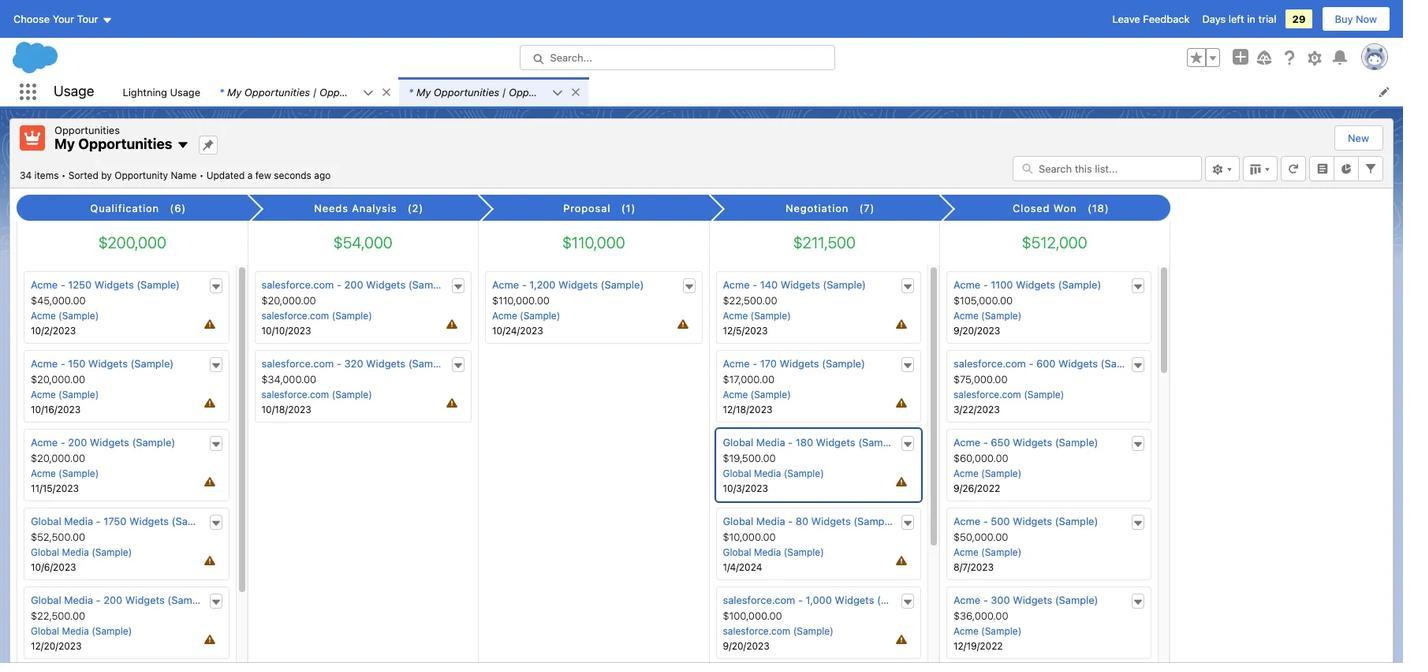 Task type: vqa. For each thing, say whether or not it's contained in the screenshot.


Task type: locate. For each thing, give the bounding box(es) containing it.
$20,000.00
[[262, 294, 316, 307], [31, 373, 85, 386], [31, 452, 85, 465]]

acme left the 140
[[723, 279, 750, 291]]

global media (sample) link
[[723, 468, 824, 480], [31, 547, 132, 559], [723, 547, 824, 559], [31, 626, 132, 638]]

my for first list item from left
[[227, 86, 242, 98]]

global media (sample) link for $10,000.00
[[723, 547, 824, 559]]

salesforce.com (sample) link for $20,000.00
[[262, 310, 372, 322]]

salesforce.com down $75,000.00
[[954, 389, 1022, 401]]

$110,000.00
[[492, 294, 550, 307]]

200 up $22,500.00 global media (sample) 12/20/2023
[[104, 594, 123, 607]]

salesforce.com inside $34,000.00 salesforce.com (sample) 10/18/2023
[[262, 389, 329, 401]]

- left 80
[[788, 515, 793, 528]]

0 vertical spatial 200
[[345, 279, 363, 291]]

trial
[[1259, 13, 1277, 25]]

0 horizontal spatial •
[[61, 169, 66, 181]]

media up $19,500.00
[[757, 436, 786, 449]]

acme inside $50,000.00 acme (sample) 8/7/2023
[[954, 547, 979, 559]]

global inside $10,000.00 global media (sample) 1/4/2024
[[723, 547, 752, 559]]

- left 1750
[[96, 515, 101, 528]]

salesforce.com up 10/10/2023
[[262, 310, 329, 322]]

0 horizontal spatial $22,500.00
[[31, 610, 85, 623]]

1 * from the left
[[219, 86, 224, 98]]

$20,000.00 for salesforce.com - 200 widgets (sample)
[[262, 294, 316, 307]]

- up '$20,000.00 acme (sample) 11/15/2023'
[[60, 436, 65, 449]]

widgets right 80
[[812, 515, 851, 528]]

- up $110,000.00
[[522, 279, 527, 291]]

1 horizontal spatial * my opportunities | opportunities
[[409, 86, 575, 98]]

12/18/2023
[[723, 404, 773, 416]]

widgets right "150"
[[88, 358, 128, 370]]

2 vertical spatial 200
[[104, 594, 123, 607]]

$20,000.00 inside $20,000.00 acme (sample) 10/16/2023
[[31, 373, 85, 386]]

$36,000.00 acme (sample) 12/19/2022
[[954, 610, 1022, 653]]

- left the 650
[[984, 436, 989, 449]]

9/20/2023 down '$105,000.00'
[[954, 325, 1001, 337]]

• right name on the left top of page
[[199, 169, 204, 181]]

1 horizontal spatial 200
[[104, 594, 123, 607]]

media
[[757, 436, 786, 449], [754, 468, 782, 480], [64, 515, 93, 528], [757, 515, 786, 528], [62, 547, 89, 559], [754, 547, 782, 559], [64, 594, 93, 607], [62, 626, 89, 638]]

12/5/2023
[[723, 325, 768, 337]]

buy now
[[1336, 13, 1378, 25]]

$22,500.00 inside $22,500.00 global media (sample) 12/20/2023
[[31, 610, 85, 623]]

acme - 1250 widgets (sample)
[[31, 279, 180, 291]]

media up '$52,500.00'
[[64, 515, 93, 528]]

(sample) inside $20,000.00 salesforce.com (sample) 10/10/2023
[[332, 310, 372, 322]]

$22,500.00 global media (sample) 12/20/2023
[[31, 610, 132, 653]]

media inside '$19,500.00 global media (sample) 10/3/2023'
[[754, 468, 782, 480]]

usage
[[54, 83, 94, 100], [170, 86, 201, 98]]

acme up '10/2/2023' at the left of the page
[[31, 310, 56, 322]]

2 • from the left
[[199, 169, 204, 181]]

$20,000.00 salesforce.com (sample) 10/10/2023
[[262, 294, 372, 337]]

text default image for acme - 200 widgets (sample)
[[210, 439, 221, 450]]

2 horizontal spatial 200
[[345, 279, 363, 291]]

$19,500.00
[[723, 452, 776, 465]]

0 vertical spatial 9/20/2023
[[954, 325, 1001, 337]]

media up $10,000.00
[[757, 515, 786, 528]]

list
[[113, 77, 1404, 107]]

media down '$52,500.00'
[[62, 547, 89, 559]]

| for 2nd list item from the left
[[503, 86, 506, 98]]

global up 10/6/2023
[[31, 547, 59, 559]]

$20,000.00 inside '$20,000.00 acme (sample) 11/15/2023'
[[31, 452, 85, 465]]

(sample) inside $20,000.00 acme (sample) 10/16/2023
[[58, 389, 99, 401]]

widgets right '500' on the right
[[1013, 515, 1053, 528]]

global media (sample) link up 12/20/2023
[[31, 626, 132, 638]]

200 down $54,000
[[345, 279, 363, 291]]

needs analysis
[[314, 202, 397, 215]]

(sample) inside $75,000.00 salesforce.com (sample) 3/22/2023
[[1024, 389, 1065, 401]]

tour
[[77, 13, 98, 25]]

text default image for acme - 170 widgets (sample)
[[903, 361, 914, 372]]

salesforce.com (sample) link
[[262, 310, 372, 322], [262, 389, 372, 401], [954, 389, 1065, 401], [723, 626, 834, 638]]

1 horizontal spatial 9/20/2023
[[954, 325, 1001, 337]]

media up $22,500.00 global media (sample) 12/20/2023
[[64, 594, 93, 607]]

global media (sample) link down $10,000.00
[[723, 547, 824, 559]]

widgets right the 140
[[781, 279, 821, 291]]

global
[[723, 436, 754, 449], [723, 468, 752, 480], [31, 515, 61, 528], [723, 515, 754, 528], [31, 547, 59, 559], [723, 547, 752, 559], [31, 594, 61, 607], [31, 626, 59, 638]]

- up $45,000.00
[[60, 279, 65, 291]]

acme (sample) link up "11/15/2023"
[[31, 468, 99, 480]]

widgets for acme - 650 widgets (sample)
[[1013, 436, 1053, 449]]

acme (sample) link up 12/5/2023
[[723, 310, 791, 322]]

widgets right the 300
[[1013, 594, 1053, 607]]

widgets for acme - 1100 widgets (sample)
[[1016, 279, 1056, 291]]

1 * my opportunities | opportunities from the left
[[219, 86, 385, 98]]

None search field
[[1013, 156, 1203, 181]]

0 horizontal spatial * my opportunities | opportunities
[[219, 86, 385, 98]]

0 horizontal spatial |
[[313, 86, 317, 98]]

$20,000.00 for acme - 200 widgets (sample)
[[31, 452, 85, 465]]

300
[[991, 594, 1011, 607]]

- left 1,000
[[799, 594, 803, 607]]

text default image for acme - 140 widgets (sample)
[[903, 282, 914, 293]]

salesforce.com up $20,000.00 salesforce.com (sample) 10/10/2023
[[262, 279, 334, 291]]

Search My Opportunities list view. search field
[[1013, 156, 1203, 181]]

1 vertical spatial 9/20/2023
[[723, 641, 770, 653]]

text default image for global media - 200 widgets (sample)
[[210, 597, 221, 608]]

widgets right the 650
[[1013, 436, 1053, 449]]

acme up "11/15/2023"
[[31, 468, 56, 480]]

salesforce.com (sample) link down $100,000.00
[[723, 626, 834, 638]]

*
[[219, 86, 224, 98], [409, 86, 413, 98]]

acme - 1100 widgets (sample)
[[954, 279, 1102, 291]]

(sample) inside the $17,000.00 acme (sample) 12/18/2023
[[751, 389, 791, 401]]

(sample) inside $100,000.00 salesforce.com (sample) 9/20/2023
[[794, 626, 834, 638]]

11/15/2023
[[31, 483, 79, 495]]

acme - 1250 widgets (sample) link
[[31, 279, 180, 291]]

(sample) inside $50,000.00 acme (sample) 8/7/2023
[[982, 547, 1022, 559]]

(sample) inside $10,000.00 global media (sample) 1/4/2024
[[784, 547, 824, 559]]

1 horizontal spatial usage
[[170, 86, 201, 98]]

acme inside $36,000.00 acme (sample) 12/19/2022
[[954, 626, 979, 638]]

global media (sample) link down $19,500.00
[[723, 468, 824, 480]]

(sample) inside '$19,500.00 global media (sample) 10/3/2023'
[[784, 468, 824, 480]]

- left the 140
[[753, 279, 758, 291]]

acme - 650 widgets (sample) link
[[954, 436, 1099, 449]]

9/20/2023 inside $105,000.00 acme (sample) 9/20/2023
[[954, 325, 1001, 337]]

salesforce.com (sample) link up 10/10/2023
[[262, 310, 372, 322]]

140
[[761, 279, 778, 291]]

acme up 10/24/2023
[[492, 310, 517, 322]]

200 up '$20,000.00 acme (sample) 11/15/2023'
[[68, 436, 87, 449]]

global media (sample) link down '$52,500.00'
[[31, 547, 132, 559]]

salesforce.com (sample) link for $34,000.00
[[262, 389, 372, 401]]

acme up 8/7/2023 on the bottom
[[954, 547, 979, 559]]

1 horizontal spatial $22,500.00
[[723, 294, 778, 307]]

widgets right 1250
[[94, 279, 134, 291]]

$75,000.00
[[954, 373, 1008, 386]]

salesforce.com (sample) link for $100,000.00
[[723, 626, 834, 638]]

acme (sample) link down "$17,000.00"
[[723, 389, 791, 401]]

1 vertical spatial 200
[[68, 436, 87, 449]]

acme - 140 widgets (sample)
[[723, 279, 867, 291]]

(sample) inside $105,000.00 acme (sample) 9/20/2023
[[982, 310, 1022, 322]]

text default image for acme - 150 widgets (sample)
[[210, 361, 221, 372]]

acme inside $20,000.00 acme (sample) 10/16/2023
[[31, 389, 56, 401]]

widgets right 170 on the right
[[780, 358, 820, 370]]

global up 1/4/2024
[[723, 547, 752, 559]]

1 • from the left
[[61, 169, 66, 181]]

(sample) inside $34,000.00 salesforce.com (sample) 10/18/2023
[[332, 389, 372, 401]]

sorted
[[69, 169, 98, 181]]

acme - 140 widgets (sample) link
[[723, 279, 867, 291]]

media up 12/20/2023
[[62, 626, 89, 638]]

acme up $36,000.00
[[954, 594, 981, 607]]

$50,000.00
[[954, 531, 1009, 544]]

- left "180" at the right
[[788, 436, 793, 449]]

acme (sample) link for 1,200
[[492, 310, 560, 322]]

acme - 170 widgets (sample)
[[723, 358, 866, 370]]

10/2/2023
[[31, 325, 76, 337]]

80
[[796, 515, 809, 528]]

salesforce.com - 200 widgets (sample)
[[262, 279, 452, 291]]

acme (sample) link for 200
[[31, 468, 99, 480]]

$22,500.00 down the 140
[[723, 294, 778, 307]]

1 | from the left
[[313, 86, 317, 98]]

salesforce.com
[[262, 279, 334, 291], [262, 310, 329, 322], [262, 358, 334, 370], [954, 358, 1027, 370], [262, 389, 329, 401], [954, 389, 1022, 401], [723, 594, 796, 607], [723, 626, 791, 638]]

acme - 200 widgets (sample) link
[[31, 436, 175, 449]]

acme left "150"
[[31, 358, 58, 370]]

- for salesforce.com - 600 widgets (sample)
[[1029, 358, 1034, 370]]

left
[[1229, 13, 1245, 25]]

widgets for acme - 500 widgets (sample)
[[1013, 515, 1053, 528]]

days left in trial
[[1203, 13, 1277, 25]]

$22,500.00 inside the $22,500.00 acme (sample) 12/5/2023
[[723, 294, 778, 307]]

1 vertical spatial $20,000.00
[[31, 373, 85, 386]]

seconds
[[274, 169, 312, 181]]

0 horizontal spatial 9/20/2023
[[723, 641, 770, 653]]

text default image for global media - 80 widgets (sample)
[[903, 518, 914, 529]]

- left 170 on the right
[[753, 358, 758, 370]]

widgets
[[94, 279, 134, 291], [366, 279, 406, 291], [559, 279, 598, 291], [781, 279, 821, 291], [1016, 279, 1056, 291], [88, 358, 128, 370], [366, 358, 406, 370], [780, 358, 820, 370], [1059, 358, 1099, 370], [90, 436, 129, 449], [816, 436, 856, 449], [1013, 436, 1053, 449], [129, 515, 169, 528], [812, 515, 851, 528], [1013, 515, 1053, 528], [125, 594, 165, 607], [835, 594, 875, 607], [1013, 594, 1053, 607]]

acme up '$105,000.00'
[[954, 279, 981, 291]]

acme (sample) link down $50,000.00
[[954, 547, 1022, 559]]

- for acme - 150 widgets (sample)
[[60, 358, 65, 370]]

acme (sample) link down $36,000.00
[[954, 626, 1022, 638]]

-
[[60, 279, 65, 291], [337, 279, 342, 291], [522, 279, 527, 291], [753, 279, 758, 291], [984, 279, 989, 291], [60, 358, 65, 370], [337, 358, 342, 370], [753, 358, 758, 370], [1029, 358, 1034, 370], [60, 436, 65, 449], [788, 436, 793, 449], [984, 436, 989, 449], [96, 515, 101, 528], [788, 515, 793, 528], [984, 515, 989, 528], [96, 594, 101, 607], [799, 594, 803, 607], [984, 594, 989, 607]]

0 horizontal spatial 200
[[68, 436, 87, 449]]

acme (sample) link down $45,000.00
[[31, 310, 99, 322]]

acme (sample) link for 1100
[[954, 310, 1022, 322]]

- for acme - 1100 widgets (sample)
[[984, 279, 989, 291]]

acme up 10/16/2023
[[31, 389, 56, 401]]

salesforce.com down $34,000.00
[[262, 389, 329, 401]]

2 | from the left
[[503, 86, 506, 98]]

media down $19,500.00
[[754, 468, 782, 480]]

in
[[1248, 13, 1256, 25]]

$100,000.00 salesforce.com (sample) 9/20/2023
[[723, 610, 834, 653]]

$20,000.00 up 10/10/2023
[[262, 294, 316, 307]]

$20,000.00 inside $20,000.00 salesforce.com (sample) 10/10/2023
[[262, 294, 316, 307]]

0 vertical spatial $22,500.00
[[723, 294, 778, 307]]

- for acme - 500 widgets (sample)
[[984, 515, 989, 528]]

9/20/2023 inside $100,000.00 salesforce.com (sample) 9/20/2023
[[723, 641, 770, 653]]

usage right lightning
[[170, 86, 201, 98]]

won
[[1054, 202, 1078, 215]]

- left "150"
[[60, 358, 65, 370]]

200
[[345, 279, 363, 291], [68, 436, 87, 449], [104, 594, 123, 607]]

media inside $10,000.00 global media (sample) 1/4/2024
[[754, 547, 782, 559]]

my opportunities
[[54, 136, 172, 152]]

choose your tour
[[13, 13, 98, 25]]

widgets right 1100
[[1016, 279, 1056, 291]]

1 horizontal spatial •
[[199, 169, 204, 181]]

- up '$105,000.00'
[[984, 279, 989, 291]]

days
[[1203, 13, 1227, 25]]

3/22/2023
[[954, 404, 1001, 416]]

acme up 12/18/2023
[[723, 389, 748, 401]]

$36,000.00
[[954, 610, 1009, 623]]

text default image for acme - 1250 widgets (sample)
[[210, 282, 221, 293]]

acme up "$17,000.00"
[[723, 358, 750, 370]]

text default image
[[381, 87, 392, 98], [571, 87, 582, 98], [552, 87, 564, 98], [177, 139, 190, 152], [453, 282, 464, 293], [684, 282, 695, 293], [453, 361, 464, 372], [1133, 439, 1144, 450], [210, 518, 221, 529], [1133, 518, 1144, 529], [903, 597, 914, 608], [1133, 597, 1144, 608]]

$34,000.00 salesforce.com (sample) 10/18/2023
[[262, 373, 372, 416]]

acme - 300 widgets (sample) link
[[954, 594, 1099, 607]]

widgets down $54,000
[[366, 279, 406, 291]]

text default image
[[363, 87, 374, 98], [210, 282, 221, 293], [903, 282, 914, 293], [1133, 282, 1144, 293], [210, 361, 221, 372], [903, 361, 914, 372], [1133, 361, 1144, 372], [210, 439, 221, 450], [903, 439, 914, 450], [903, 518, 914, 529], [210, 597, 221, 608]]

- for acme - 170 widgets (sample)
[[753, 358, 758, 370]]

acme (sample) link down $110,000.00
[[492, 310, 560, 322]]

$20,000.00 up "11/15/2023"
[[31, 452, 85, 465]]

acme up 12/19/2022
[[954, 626, 979, 638]]

salesforce.com (sample) link for $75,000.00
[[954, 389, 1065, 401]]

1 horizontal spatial my
[[227, 86, 242, 98]]

0 vertical spatial $20,000.00
[[262, 294, 316, 307]]

(sample) inside $52,500.00 global media (sample) 10/6/2023
[[92, 547, 132, 559]]

10/10/2023
[[262, 325, 311, 337]]

widgets right 320
[[366, 358, 406, 370]]

$20,000.00 down "150"
[[31, 373, 85, 386]]

2 vertical spatial $20,000.00
[[31, 452, 85, 465]]

buy now button
[[1322, 6, 1391, 32]]

(sample) inside the $22,500.00 acme (sample) 12/5/2023
[[751, 310, 791, 322]]

1 horizontal spatial *
[[409, 86, 413, 98]]

text default image for global media - 180 widgets (sample)
[[903, 439, 914, 450]]

12/19/2022
[[954, 641, 1004, 653]]

$110,000
[[563, 234, 625, 252]]

salesforce.com (sample) link down $75,000.00
[[954, 389, 1065, 401]]

200 for salesforce.com
[[345, 279, 363, 291]]

- left '500' on the right
[[984, 515, 989, 528]]

2 horizontal spatial my
[[417, 86, 431, 98]]

ago
[[314, 169, 331, 181]]

29
[[1293, 13, 1306, 25]]

list item
[[210, 77, 399, 107], [399, 77, 589, 107]]

global up 12/20/2023
[[31, 626, 59, 638]]

- for acme - 1250 widgets (sample)
[[60, 279, 65, 291]]

widgets for acme - 140 widgets (sample)
[[781, 279, 821, 291]]

acme (sample) link for 300
[[954, 626, 1022, 638]]

closed
[[1013, 202, 1051, 215]]

650
[[991, 436, 1011, 449]]

$54,000
[[334, 234, 393, 252]]

- left 600
[[1029, 358, 1034, 370]]

group
[[1188, 48, 1221, 67]]

1 vertical spatial $22,500.00
[[31, 610, 85, 623]]

acme (sample) link up 10/16/2023
[[31, 389, 99, 401]]

opportunities
[[245, 86, 310, 98], [320, 86, 385, 98], [434, 86, 500, 98], [509, 86, 575, 98], [54, 124, 120, 137], [78, 136, 172, 152]]

acme down '$105,000.00'
[[954, 310, 979, 322]]

acme up 12/5/2023
[[723, 310, 748, 322]]

widgets right 1750
[[129, 515, 169, 528]]

9/20/2023
[[954, 325, 1001, 337], [723, 641, 770, 653]]

10/24/2023
[[492, 325, 544, 337]]

0 horizontal spatial *
[[219, 86, 224, 98]]

acme up 9/26/2022
[[954, 468, 979, 480]]

salesforce.com down $100,000.00
[[723, 626, 791, 638]]

global up $19,500.00
[[723, 436, 754, 449]]

(sample) inside $60,000.00 acme (sample) 9/26/2022
[[982, 468, 1022, 480]]

$211,500
[[794, 234, 856, 252]]

1 horizontal spatial |
[[503, 86, 506, 98]]

salesforce.com up $100,000.00
[[723, 594, 796, 607]]

• right "items"
[[61, 169, 66, 181]]

- up $20,000.00 salesforce.com (sample) 10/10/2023
[[337, 279, 342, 291]]

usage up my opportunities
[[54, 83, 94, 100]]

(sample) inside $22,500.00 global media (sample) 12/20/2023
[[92, 626, 132, 638]]

widgets right 600
[[1059, 358, 1099, 370]]

global inside $22,500.00 global media (sample) 12/20/2023
[[31, 626, 59, 638]]

widgets for acme - 150 widgets (sample)
[[88, 358, 128, 370]]

global inside '$19,500.00 global media (sample) 10/3/2023'
[[723, 468, 752, 480]]

(sample) inside '$20,000.00 acme (sample) 11/15/2023'
[[58, 468, 99, 480]]

widgets up '$20,000.00 acme (sample) 11/15/2023'
[[90, 436, 129, 449]]

salesforce.com up $34,000.00
[[262, 358, 334, 370]]

$105,000.00
[[954, 294, 1013, 307]]

global media - 80 widgets (sample)
[[723, 515, 897, 528]]

$22,500.00 for acme
[[723, 294, 778, 307]]

acme inside $105,000.00 acme (sample) 9/20/2023
[[954, 310, 979, 322]]

widgets for salesforce.com - 320 widgets (sample)
[[366, 358, 406, 370]]

salesforce.com (sample) link down $34,000.00
[[262, 389, 372, 401]]



Task type: describe. For each thing, give the bounding box(es) containing it.
media inside $22,500.00 global media (sample) 12/20/2023
[[62, 626, 89, 638]]

$17,000.00
[[723, 373, 775, 386]]

search... button
[[520, 45, 835, 70]]

now
[[1357, 13, 1378, 25]]

acme down 10/16/2023
[[31, 436, 58, 449]]

2 * from the left
[[409, 86, 413, 98]]

salesforce.com inside $75,000.00 salesforce.com (sample) 3/22/2023
[[954, 389, 1022, 401]]

global inside $52,500.00 global media (sample) 10/6/2023
[[31, 547, 59, 559]]

- for salesforce.com - 200 widgets (sample)
[[337, 279, 342, 291]]

(6)
[[170, 202, 186, 215]]

acme - 500 widgets (sample) link
[[954, 515, 1099, 528]]

widgets for acme - 1,200 widgets (sample)
[[559, 279, 598, 291]]

$10,000.00 global media (sample) 1/4/2024
[[723, 531, 824, 574]]

text default image for acme - 1100 widgets (sample)
[[1133, 282, 1144, 293]]

global media - 1750 widgets (sample)
[[31, 515, 215, 528]]

$200,000
[[98, 234, 166, 252]]

updated
[[207, 169, 245, 181]]

1750
[[104, 515, 127, 528]]

leave feedback
[[1113, 13, 1190, 25]]

$105,000.00 acme (sample) 9/20/2023
[[954, 294, 1022, 337]]

global media - 1750 widgets (sample) link
[[31, 515, 215, 528]]

acme up $60,000.00
[[954, 436, 981, 449]]

acme inside '$20,000.00 acme (sample) 11/15/2023'
[[31, 468, 56, 480]]

$22,500.00 for global
[[31, 610, 85, 623]]

320
[[345, 358, 363, 370]]

acme inside $110,000.00 acme (sample) 10/24/2023
[[492, 310, 517, 322]]

2 list item from the left
[[399, 77, 589, 107]]

none search field inside my opportunities|opportunities|list view element
[[1013, 156, 1203, 181]]

180
[[796, 436, 814, 449]]

global media - 80 widgets (sample) link
[[723, 515, 897, 528]]

acme - 200 widgets (sample)
[[31, 436, 175, 449]]

- for acme - 1,200 widgets (sample)
[[522, 279, 527, 291]]

$100,000.00
[[723, 610, 783, 623]]

$20,000.00 acme (sample) 10/16/2023
[[31, 373, 99, 416]]

my for 2nd list item from the left
[[417, 86, 431, 98]]

acme (sample) link for 150
[[31, 389, 99, 401]]

34 items • sorted by opportunity name • updated a few seconds ago
[[20, 169, 331, 181]]

global up $10,000.00
[[723, 515, 754, 528]]

list containing lightning usage
[[113, 77, 1404, 107]]

global media - 180 widgets (sample) link
[[723, 436, 902, 449]]

acme (sample) link for 1250
[[31, 310, 99, 322]]

$52,500.00 global media (sample) 10/6/2023
[[31, 531, 132, 574]]

$512,000
[[1023, 234, 1088, 252]]

acme - 650 widgets (sample)
[[954, 436, 1099, 449]]

| for first list item from left
[[313, 86, 317, 98]]

needs
[[314, 202, 349, 215]]

0 horizontal spatial usage
[[54, 83, 94, 100]]

(1)
[[622, 202, 636, 215]]

0 horizontal spatial my
[[54, 136, 75, 152]]

widgets for salesforce.com - 600 widgets (sample)
[[1059, 358, 1099, 370]]

feedback
[[1144, 13, 1190, 25]]

34
[[20, 169, 32, 181]]

acme inside $60,000.00 acme (sample) 9/26/2022
[[954, 468, 979, 480]]

lightning usage link
[[113, 77, 210, 107]]

600
[[1037, 358, 1056, 370]]

acme - 1,200 widgets (sample)
[[492, 279, 644, 291]]

150
[[68, 358, 86, 370]]

acme - 150 widgets (sample) link
[[31, 358, 174, 370]]

- for salesforce.com - 1,000 widgets (sample)
[[799, 594, 803, 607]]

opportunity
[[115, 169, 168, 181]]

$20,000.00 acme (sample) 11/15/2023
[[31, 452, 99, 495]]

(7)
[[860, 202, 875, 215]]

widgets right "180" at the right
[[816, 436, 856, 449]]

- for acme - 300 widgets (sample)
[[984, 594, 989, 607]]

global media (sample) link for $52,500.00
[[31, 547, 132, 559]]

proposal
[[564, 202, 611, 215]]

salesforce.com - 600 widgets (sample)
[[954, 358, 1145, 370]]

global media (sample) link for $19,500.00
[[723, 468, 824, 480]]

text default image for salesforce.com - 600 widgets (sample)
[[1133, 361, 1144, 372]]

$22,500.00 acme (sample) 12/5/2023
[[723, 294, 791, 337]]

my opportunities status
[[20, 169, 207, 181]]

8/7/2023
[[954, 562, 994, 574]]

1,200
[[530, 279, 556, 291]]

2 * my opportunities | opportunities from the left
[[409, 86, 575, 98]]

global media - 180 widgets (sample)
[[723, 436, 902, 449]]

acme - 500 widgets (sample)
[[954, 515, 1099, 528]]

acme inside the $22,500.00 acme (sample) 12/5/2023
[[723, 310, 748, 322]]

salesforce.com inside $20,000.00 salesforce.com (sample) 10/10/2023
[[262, 310, 329, 322]]

salesforce.com inside $100,000.00 salesforce.com (sample) 9/20/2023
[[723, 626, 791, 638]]

widgets for salesforce.com - 200 widgets (sample)
[[366, 279, 406, 291]]

$17,000.00 acme (sample) 12/18/2023
[[723, 373, 791, 416]]

9/20/2023 for $105,000.00
[[954, 325, 1001, 337]]

- for acme - 140 widgets (sample)
[[753, 279, 758, 291]]

global up '$52,500.00'
[[31, 515, 61, 528]]

lightning
[[123, 86, 167, 98]]

qualification
[[90, 202, 159, 215]]

acme (sample) link for 170
[[723, 389, 791, 401]]

media inside $52,500.00 global media (sample) 10/6/2023
[[62, 547, 89, 559]]

acme up $50,000.00
[[954, 515, 981, 528]]

$60,000.00
[[954, 452, 1009, 465]]

acme inside $45,000.00 acme (sample) 10/2/2023
[[31, 310, 56, 322]]

acme - 1100 widgets (sample) link
[[954, 279, 1102, 291]]

10/3/2023
[[723, 483, 769, 495]]

closed won
[[1013, 202, 1078, 215]]

12/20/2023
[[31, 641, 82, 653]]

$19,500.00 global media (sample) 10/3/2023
[[723, 452, 824, 495]]

acme up $110,000.00
[[492, 279, 519, 291]]

leave feedback link
[[1113, 13, 1190, 25]]

your
[[53, 13, 74, 25]]

global down 10/6/2023
[[31, 594, 61, 607]]

(sample) inside $36,000.00 acme (sample) 12/19/2022
[[982, 626, 1022, 638]]

1/4/2024
[[723, 562, 763, 574]]

- for salesforce.com - 320 widgets (sample)
[[337, 358, 342, 370]]

(2)
[[408, 202, 424, 215]]

$20,000.00 for acme - 150 widgets (sample)
[[31, 373, 85, 386]]

(sample) inside $110,000.00 acme (sample) 10/24/2023
[[520, 310, 560, 322]]

acme (sample) link for 650
[[954, 468, 1022, 480]]

widgets for acme - 300 widgets (sample)
[[1013, 594, 1053, 607]]

global media (sample) link for $22,500.00
[[31, 626, 132, 638]]

- for acme - 200 widgets (sample)
[[60, 436, 65, 449]]

$110,000.00 acme (sample) 10/24/2023
[[492, 294, 560, 337]]

(18)
[[1088, 202, 1110, 215]]

- for acme - 650 widgets (sample)
[[984, 436, 989, 449]]

salesforce.com - 200 widgets (sample) link
[[262, 279, 452, 291]]

1 list item from the left
[[210, 77, 399, 107]]

salesforce.com up $75,000.00
[[954, 358, 1027, 370]]

- up $22,500.00 global media (sample) 12/20/2023
[[96, 594, 101, 607]]

acme inside the $17,000.00 acme (sample) 12/18/2023
[[723, 389, 748, 401]]

my opportunities|opportunities|list view element
[[9, 118, 1394, 664]]

acme (sample) link for 140
[[723, 310, 791, 322]]

a
[[248, 169, 253, 181]]

$10,000.00
[[723, 531, 776, 544]]

items
[[34, 169, 59, 181]]

(sample) inside $45,000.00 acme (sample) 10/2/2023
[[58, 310, 99, 322]]

10/18/2023
[[262, 404, 312, 416]]

1,000
[[806, 594, 832, 607]]

leave
[[1113, 13, 1141, 25]]

acme (sample) link for 500
[[954, 547, 1022, 559]]

acme up $45,000.00
[[31, 279, 58, 291]]

choose your tour button
[[13, 6, 113, 32]]

10/16/2023
[[31, 404, 81, 416]]

salesforce.com - 320 widgets (sample) link
[[262, 358, 452, 370]]

salesforce.com - 1,000 widgets (sample) link
[[723, 594, 921, 607]]

200 for acme
[[68, 436, 87, 449]]

$45,000.00
[[31, 294, 86, 307]]

widgets for salesforce.com - 1,000 widgets (sample)
[[835, 594, 875, 607]]

widgets for acme - 1250 widgets (sample)
[[94, 279, 134, 291]]

$60,000.00 acme (sample) 9/26/2022
[[954, 452, 1022, 495]]

widgets for acme - 170 widgets (sample)
[[780, 358, 820, 370]]

choose
[[13, 13, 50, 25]]

170
[[761, 358, 777, 370]]

search...
[[550, 51, 593, 64]]

negotiation
[[786, 202, 849, 215]]

widgets for acme - 200 widgets (sample)
[[90, 436, 129, 449]]

widgets up $22,500.00 global media (sample) 12/20/2023
[[125, 594, 165, 607]]

9/20/2023 for $100,000.00
[[723, 641, 770, 653]]

acme - 300 widgets (sample)
[[954, 594, 1099, 607]]



